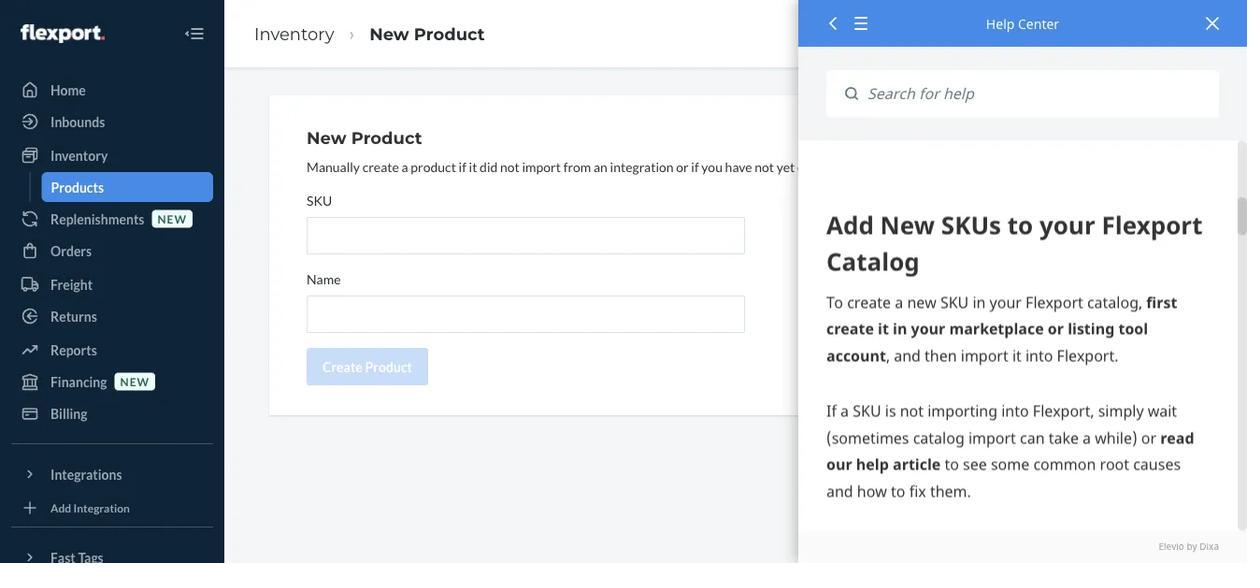 Task type: locate. For each thing, give the bounding box(es) containing it.
0 horizontal spatial inventory link
[[11, 140, 213, 170]]

help
[[987, 14, 1015, 32]]

not right did on the top left of the page
[[500, 159, 520, 174]]

2 vertical spatial product
[[365, 359, 413, 375]]

if left it
[[459, 159, 467, 174]]

0 vertical spatial new
[[370, 23, 409, 44]]

did
[[480, 159, 498, 174]]

1 horizontal spatial new
[[370, 23, 409, 44]]

center
[[1019, 14, 1060, 32]]

None text field
[[307, 217, 746, 254], [307, 296, 746, 333], [307, 217, 746, 254], [307, 296, 746, 333]]

elevio
[[1159, 540, 1185, 553]]

reports
[[51, 342, 97, 358]]

home
[[51, 82, 86, 98]]

product inside breadcrumbs navigation
[[414, 23, 485, 44]]

not
[[500, 159, 520, 174], [755, 159, 775, 174]]

1 horizontal spatial inventory
[[254, 23, 334, 44]]

Search search field
[[859, 70, 1220, 117]]

1 horizontal spatial not
[[755, 159, 775, 174]]

orders link
[[11, 236, 213, 266]]

new
[[158, 212, 187, 225], [120, 375, 150, 388]]

reports link
[[11, 335, 213, 365]]

an right connected
[[860, 159, 874, 174]]

connected
[[798, 159, 858, 174]]

you
[[702, 159, 723, 174]]

new down products link
[[158, 212, 187, 225]]

add
[[51, 501, 71, 514]]

0 horizontal spatial inventory
[[51, 147, 108, 163]]

0 vertical spatial inventory link
[[254, 23, 334, 44]]

orders
[[51, 243, 92, 259]]

if
[[459, 159, 467, 174], [692, 159, 699, 174]]

new product
[[370, 23, 485, 44], [307, 127, 422, 148]]

integrations button
[[11, 459, 213, 489]]

1 horizontal spatial if
[[692, 159, 699, 174]]

1 horizontal spatial new
[[158, 212, 187, 225]]

billing
[[51, 406, 87, 421]]

billing link
[[11, 398, 213, 428]]

1 an from the left
[[594, 159, 608, 174]]

1 horizontal spatial an
[[860, 159, 874, 174]]

flexport logo image
[[21, 24, 105, 43]]

product inside create product button
[[365, 359, 413, 375]]

new inside breadcrumbs navigation
[[370, 23, 409, 44]]

inventory
[[254, 23, 334, 44], [51, 147, 108, 163]]

integration.
[[877, 159, 943, 174]]

have
[[726, 159, 753, 174]]

an right from
[[594, 159, 608, 174]]

0 vertical spatial inventory
[[254, 23, 334, 44]]

products
[[51, 179, 104, 195]]

0 vertical spatial new
[[158, 212, 187, 225]]

0 vertical spatial product
[[414, 23, 485, 44]]

products link
[[42, 172, 213, 202]]

2 if from the left
[[692, 159, 699, 174]]

breadcrumbs navigation
[[239, 6, 500, 61]]

1 vertical spatial inventory
[[51, 147, 108, 163]]

if right or
[[692, 159, 699, 174]]

yet
[[777, 159, 795, 174]]

1 vertical spatial new
[[120, 375, 150, 388]]

integration
[[610, 159, 674, 174]]

1 if from the left
[[459, 159, 467, 174]]

new down "reports" link
[[120, 375, 150, 388]]

an
[[594, 159, 608, 174], [860, 159, 874, 174]]

name
[[307, 271, 341, 287]]

2 an from the left
[[860, 159, 874, 174]]

1 vertical spatial inventory link
[[11, 140, 213, 170]]

0 horizontal spatial new
[[120, 375, 150, 388]]

0 horizontal spatial an
[[594, 159, 608, 174]]

0 horizontal spatial new
[[307, 127, 347, 148]]

new
[[370, 23, 409, 44], [307, 127, 347, 148]]

close navigation image
[[183, 22, 206, 45]]

inbounds link
[[11, 107, 213, 137]]

0 horizontal spatial not
[[500, 159, 520, 174]]

freight
[[51, 276, 93, 292]]

inventory link
[[254, 23, 334, 44], [11, 140, 213, 170]]

by
[[1187, 540, 1198, 553]]

not left yet
[[755, 159, 775, 174]]

create
[[323, 359, 363, 375]]

create product
[[323, 359, 413, 375]]

returns link
[[11, 301, 213, 331]]

1 horizontal spatial inventory link
[[254, 23, 334, 44]]

0 vertical spatial new product
[[370, 23, 485, 44]]

0 horizontal spatial if
[[459, 159, 467, 174]]

product
[[414, 23, 485, 44], [351, 127, 422, 148], [365, 359, 413, 375]]



Task type: vqa. For each thing, say whether or not it's contained in the screenshot.
the required to the top
no



Task type: describe. For each thing, give the bounding box(es) containing it.
1 not from the left
[[500, 159, 520, 174]]

from
[[564, 159, 591, 174]]

new for financing
[[120, 375, 150, 388]]

1 vertical spatial product
[[351, 127, 422, 148]]

returns
[[51, 308, 97, 324]]

product
[[411, 159, 456, 174]]

inbounds
[[51, 114, 105, 130]]

elevio by dixa
[[1159, 540, 1220, 553]]

add integration link
[[11, 497, 213, 519]]

replenishments
[[51, 211, 144, 227]]

2 not from the left
[[755, 159, 775, 174]]

it
[[469, 159, 477, 174]]

dixa
[[1200, 540, 1220, 553]]

integrations
[[51, 466, 122, 482]]

inventory inside breadcrumbs navigation
[[254, 23, 334, 44]]

1 vertical spatial new
[[307, 127, 347, 148]]

manually create a product if it did not import from an integration or if you have not yet connected an integration.
[[307, 159, 946, 174]]

integration
[[73, 501, 130, 514]]

1 vertical spatial new product
[[307, 127, 422, 148]]

new product inside breadcrumbs navigation
[[370, 23, 485, 44]]

add integration
[[51, 501, 130, 514]]

elevio by dixa link
[[827, 540, 1220, 554]]

import
[[522, 159, 561, 174]]

home link
[[11, 75, 213, 105]]

new for replenishments
[[158, 212, 187, 225]]

sku
[[307, 192, 332, 208]]

a
[[402, 159, 408, 174]]

create
[[363, 159, 399, 174]]

manually
[[307, 159, 360, 174]]

or
[[677, 159, 689, 174]]

new product link
[[370, 23, 485, 44]]

freight link
[[11, 269, 213, 299]]

help center
[[987, 14, 1060, 32]]

create product button
[[307, 348, 428, 385]]

financing
[[51, 374, 107, 390]]



